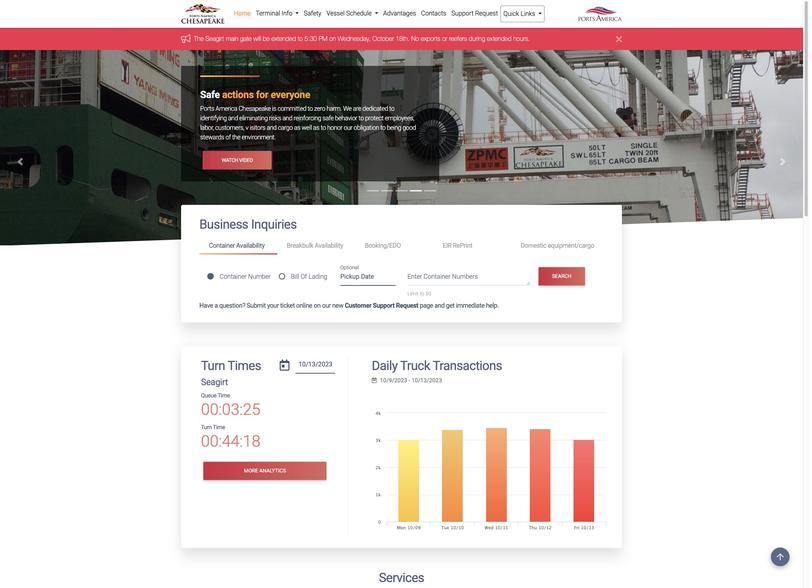 Task type: vqa. For each thing, say whether or not it's contained in the screenshot.
employees,
yes



Task type: describe. For each thing, give the bounding box(es) containing it.
numbers
[[452, 273, 478, 281]]

close image
[[616, 34, 622, 44]]

pm
[[319, 35, 327, 42]]

to down are
[[359, 115, 364, 122]]

the seagirt main gate will be extended to 5:30 pm on wednesday, october 18th.  no exports or reefers during extended hours. link
[[194, 35, 530, 42]]

risks
[[269, 115, 281, 122]]

container number
[[220, 273, 271, 280]]

turn for turn time 00:44:18
[[201, 424, 212, 431]]

2 extended from the left
[[487, 35, 511, 42]]

be
[[263, 35, 270, 42]]

wednesday,
[[338, 35, 371, 42]]

submit
[[247, 302, 266, 309]]

harm.
[[327, 105, 342, 113]]

eir
[[443, 242, 452, 249]]

50
[[425, 291, 431, 297]]

to inside main content
[[420, 291, 424, 297]]

domestic
[[521, 242, 546, 249]]

employees,
[[385, 115, 414, 122]]

eir reprint link
[[433, 239, 511, 253]]

quick links
[[503, 10, 537, 17]]

customers,
[[215, 124, 244, 132]]

eliminating
[[239, 115, 268, 122]]

support inside support request link
[[451, 10, 474, 17]]

being
[[387, 124, 401, 132]]

number
[[248, 273, 271, 280]]

identifying
[[200, 115, 227, 122]]

our inside main content
[[322, 302, 331, 309]]

the seagirt main gate will be extended to 5:30 pm on wednesday, october 18th.  no exports or reefers during extended hours.
[[194, 35, 530, 42]]

customer
[[345, 302, 371, 309]]

advantages
[[383, 10, 416, 17]]

schedule
[[346, 10, 372, 17]]

container availability
[[209, 242, 265, 249]]

the
[[194, 35, 204, 42]]

video
[[239, 157, 253, 163]]

watch video
[[222, 157, 253, 163]]

terminal info
[[256, 10, 294, 17]]

domestic equipment/cargo
[[521, 242, 594, 249]]

transactions
[[433, 358, 502, 373]]

our inside ports america chesapeake is committed to zero harm. we are dedicated to identifying and                         eliminating risks and reinforcing safe behavior to protect employees, labor, customers, v                         isitors and cargo as well as to honor our obligation to being good stewards of the environment.
[[344, 124, 352, 132]]

advantages link
[[381, 6, 419, 21]]

customer support request link
[[345, 302, 418, 309]]

analytics
[[259, 468, 286, 474]]

truck
[[400, 358, 430, 373]]

booking/edo
[[365, 242, 401, 249]]

everyone
[[271, 89, 310, 101]]

more analytics link
[[203, 462, 326, 480]]

breakbulk availability link
[[277, 239, 355, 253]]

contacts link
[[419, 6, 449, 21]]

-
[[409, 377, 410, 384]]

to left zero
[[308, 105, 313, 113]]

behavior
[[335, 115, 357, 122]]

reprint
[[453, 242, 472, 249]]

inquiries
[[251, 217, 297, 232]]

time for 00:03:25
[[218, 392, 230, 399]]

container up 50
[[424, 273, 451, 281]]

ticket
[[280, 302, 295, 309]]

home link
[[231, 6, 253, 21]]

page
[[420, 302, 433, 309]]

booking/edo link
[[355, 239, 433, 253]]

business inquiries
[[199, 217, 297, 232]]

question?
[[219, 302, 245, 309]]

enter container numbers
[[407, 273, 478, 281]]

online
[[296, 302, 312, 309]]

and up the "cargo"
[[282, 115, 292, 122]]

10/9/2023 - 10/13/2023
[[380, 377, 442, 384]]

availability for container availability
[[236, 242, 265, 249]]

1 horizontal spatial request
[[475, 10, 498, 17]]

actions
[[222, 89, 254, 101]]

queue time 00:03:25
[[201, 392, 260, 419]]

zero
[[314, 105, 325, 113]]

1 vertical spatial support
[[373, 302, 395, 309]]

container for container availability
[[209, 242, 235, 249]]

have a question? submit your ticket online on our new customer support request page and get immediate help.
[[199, 302, 499, 309]]

container availability link
[[199, 239, 277, 254]]

isitors
[[250, 124, 265, 132]]

1 extended from the left
[[271, 35, 296, 42]]

vessel schedule
[[326, 10, 373, 17]]

00:03:25
[[201, 400, 260, 419]]

daily truck transactions
[[372, 358, 502, 373]]

protect
[[365, 115, 383, 122]]

queue
[[201, 392, 216, 399]]

contacts
[[421, 10, 446, 17]]

10/13/2023
[[412, 377, 442, 384]]

ports america chesapeake is committed to zero harm. we are dedicated to identifying and                         eliminating risks and reinforcing safe behavior to protect employees, labor, customers, v                         isitors and cargo as well as to honor our obligation to being good stewards of the environment.
[[200, 105, 416, 141]]

0 horizontal spatial request
[[396, 302, 418, 309]]

have
[[199, 302, 213, 309]]

a
[[214, 302, 218, 309]]

safe actions for everyone
[[200, 89, 310, 101]]

availability for breakbulk availability
[[315, 242, 343, 249]]

go to top image
[[771, 548, 790, 566]]

18th.
[[396, 35, 409, 42]]

honor
[[327, 124, 342, 132]]

the
[[232, 134, 240, 141]]

and up "customers,"
[[228, 115, 238, 122]]

bill
[[291, 273, 299, 280]]

obligation
[[354, 124, 379, 132]]

on inside main content
[[314, 302, 321, 309]]

10/9/2023
[[380, 377, 407, 384]]

for
[[256, 89, 268, 101]]

2 as from the left
[[313, 124, 319, 132]]

Enter Container Numbers text field
[[407, 272, 530, 286]]



Task type: locate. For each thing, give the bounding box(es) containing it.
time right "queue"
[[218, 392, 230, 399]]

support request link
[[449, 6, 501, 21]]

support up reefers
[[451, 10, 474, 17]]

good
[[403, 124, 416, 132]]

domestic equipment/cargo link
[[511, 239, 604, 253]]

to up employees,
[[389, 105, 394, 113]]

0 horizontal spatial our
[[322, 302, 331, 309]]

1 horizontal spatial our
[[344, 124, 352, 132]]

info
[[282, 10, 292, 17]]

1 horizontal spatial support
[[451, 10, 474, 17]]

we
[[343, 105, 352, 113]]

0 vertical spatial time
[[218, 392, 230, 399]]

stewards
[[200, 134, 224, 141]]

support right customer
[[373, 302, 395, 309]]

1 vertical spatial on
[[314, 302, 321, 309]]

and
[[228, 115, 238, 122], [282, 115, 292, 122], [267, 124, 277, 132], [434, 302, 445, 309]]

terminal info link
[[253, 6, 301, 21]]

and left get on the bottom
[[434, 302, 445, 309]]

our down behavior on the top of page
[[344, 124, 352, 132]]

main content containing 00:03:25
[[175, 205, 628, 588]]

support request
[[451, 10, 498, 17]]

to
[[298, 35, 303, 42], [308, 105, 313, 113], [389, 105, 394, 113], [359, 115, 364, 122], [321, 124, 326, 132], [380, 124, 386, 132], [420, 291, 424, 297]]

committed
[[278, 105, 306, 113]]

request
[[475, 10, 498, 17], [396, 302, 418, 309]]

availability right breakbulk
[[315, 242, 343, 249]]

main content
[[175, 205, 628, 588]]

time inside the queue time 00:03:25
[[218, 392, 230, 399]]

will
[[253, 35, 261, 42]]

to left 5:30
[[298, 35, 303, 42]]

calendar day image
[[280, 360, 289, 371]]

time up 00:44:18
[[213, 424, 225, 431]]

links
[[521, 10, 535, 17]]

search
[[552, 273, 572, 279]]

2 turn from the top
[[201, 424, 212, 431]]

1 vertical spatial turn
[[201, 424, 212, 431]]

v
[[246, 124, 248, 132]]

on right online
[[314, 302, 321, 309]]

on
[[329, 35, 336, 42], [314, 302, 321, 309]]

chesapeake
[[239, 105, 271, 113]]

on right pm
[[329, 35, 336, 42]]

1 vertical spatial request
[[396, 302, 418, 309]]

vessel
[[326, 10, 345, 17]]

well
[[302, 124, 312, 132]]

seagirt up "queue"
[[201, 377, 228, 387]]

cargo
[[278, 124, 293, 132]]

turn up "queue"
[[201, 358, 225, 373]]

our left new
[[322, 302, 331, 309]]

0 vertical spatial turn
[[201, 358, 225, 373]]

safe
[[323, 115, 334, 122]]

hours.
[[513, 35, 530, 42]]

0 vertical spatial on
[[329, 35, 336, 42]]

daily
[[372, 358, 398, 373]]

request left quick
[[475, 10, 498, 17]]

our
[[344, 124, 352, 132], [322, 302, 331, 309]]

seagirt inside alert
[[205, 35, 224, 42]]

home
[[234, 10, 251, 17]]

safety
[[304, 10, 321, 17]]

0 horizontal spatial as
[[294, 124, 300, 132]]

extended right be
[[271, 35, 296, 42]]

0 horizontal spatial on
[[314, 302, 321, 309]]

lading
[[309, 273, 327, 280]]

breakbulk
[[287, 242, 313, 249]]

breakbulk availability
[[287, 242, 343, 249]]

container for container number
[[220, 273, 247, 280]]

2 availability from the left
[[315, 242, 343, 249]]

october
[[372, 35, 394, 42]]

extended
[[271, 35, 296, 42], [487, 35, 511, 42]]

availability down the business inquiries
[[236, 242, 265, 249]]

bullhorn image
[[181, 34, 194, 43]]

0 horizontal spatial support
[[373, 302, 395, 309]]

0 vertical spatial seagirt
[[205, 35, 224, 42]]

1 horizontal spatial as
[[313, 124, 319, 132]]

equipment/cargo
[[548, 242, 594, 249]]

exports
[[421, 35, 440, 42]]

of
[[301, 273, 307, 280]]

is
[[272, 105, 276, 113]]

on inside alert
[[329, 35, 336, 42]]

more analytics
[[244, 468, 286, 474]]

0 vertical spatial request
[[475, 10, 498, 17]]

1 horizontal spatial on
[[329, 35, 336, 42]]

container
[[209, 242, 235, 249], [220, 273, 247, 280], [424, 273, 451, 281]]

search button
[[538, 267, 585, 286]]

eir reprint
[[443, 242, 472, 249]]

time for 00:44:18
[[213, 424, 225, 431]]

during
[[469, 35, 485, 42]]

0 horizontal spatial availability
[[236, 242, 265, 249]]

0 vertical spatial our
[[344, 124, 352, 132]]

turn inside turn time 00:44:18
[[201, 424, 212, 431]]

watch
[[222, 157, 238, 163]]

as right the well
[[313, 124, 319, 132]]

the seagirt main gate will be extended to 5:30 pm on wednesday, october 18th.  no exports or reefers during extended hours. alert
[[0, 28, 803, 50]]

dedicated
[[362, 105, 388, 113]]

calendar week image
[[372, 378, 377, 383]]

safe
[[200, 89, 220, 101]]

1 vertical spatial seagirt
[[201, 377, 228, 387]]

optional
[[340, 265, 359, 271]]

time inside turn time 00:44:18
[[213, 424, 225, 431]]

1 vertical spatial our
[[322, 302, 331, 309]]

5:30
[[304, 35, 317, 42]]

and down risks
[[267, 124, 277, 132]]

turn
[[201, 358, 225, 373], [201, 424, 212, 431]]

limit
[[407, 291, 419, 297]]

1 as from the left
[[294, 124, 300, 132]]

terminal
[[256, 10, 280, 17]]

business
[[199, 217, 248, 232]]

availability
[[236, 242, 265, 249], [315, 242, 343, 249]]

1 vertical spatial time
[[213, 424, 225, 431]]

enter
[[407, 273, 422, 281]]

safety link
[[301, 6, 324, 21]]

1 availability from the left
[[236, 242, 265, 249]]

as left the well
[[294, 124, 300, 132]]

reinforcing
[[294, 115, 321, 122]]

to left 50
[[420, 291, 424, 297]]

get
[[446, 302, 455, 309]]

container down business
[[209, 242, 235, 249]]

safety image
[[0, 50, 803, 397]]

seagirt right "the"
[[205, 35, 224, 42]]

or
[[442, 35, 447, 42]]

more
[[244, 468, 258, 474]]

1 horizontal spatial availability
[[315, 242, 343, 249]]

0 vertical spatial support
[[451, 10, 474, 17]]

container left number
[[220, 273, 247, 280]]

help.
[[486, 302, 499, 309]]

your
[[267, 302, 279, 309]]

to down safe at the left top of page
[[321, 124, 326, 132]]

1 horizontal spatial extended
[[487, 35, 511, 42]]

turn up 00:44:18
[[201, 424, 212, 431]]

None text field
[[296, 358, 335, 374]]

1 turn from the top
[[201, 358, 225, 373]]

limit to 50
[[407, 291, 431, 297]]

request down the limit at the right of the page
[[396, 302, 418, 309]]

turn for turn times
[[201, 358, 225, 373]]

time
[[218, 392, 230, 399], [213, 424, 225, 431]]

0 horizontal spatial extended
[[271, 35, 296, 42]]

quick
[[503, 10, 519, 17]]

Optional text field
[[340, 270, 396, 286]]

to left being
[[380, 124, 386, 132]]

to inside alert
[[298, 35, 303, 42]]

extended right during
[[487, 35, 511, 42]]



